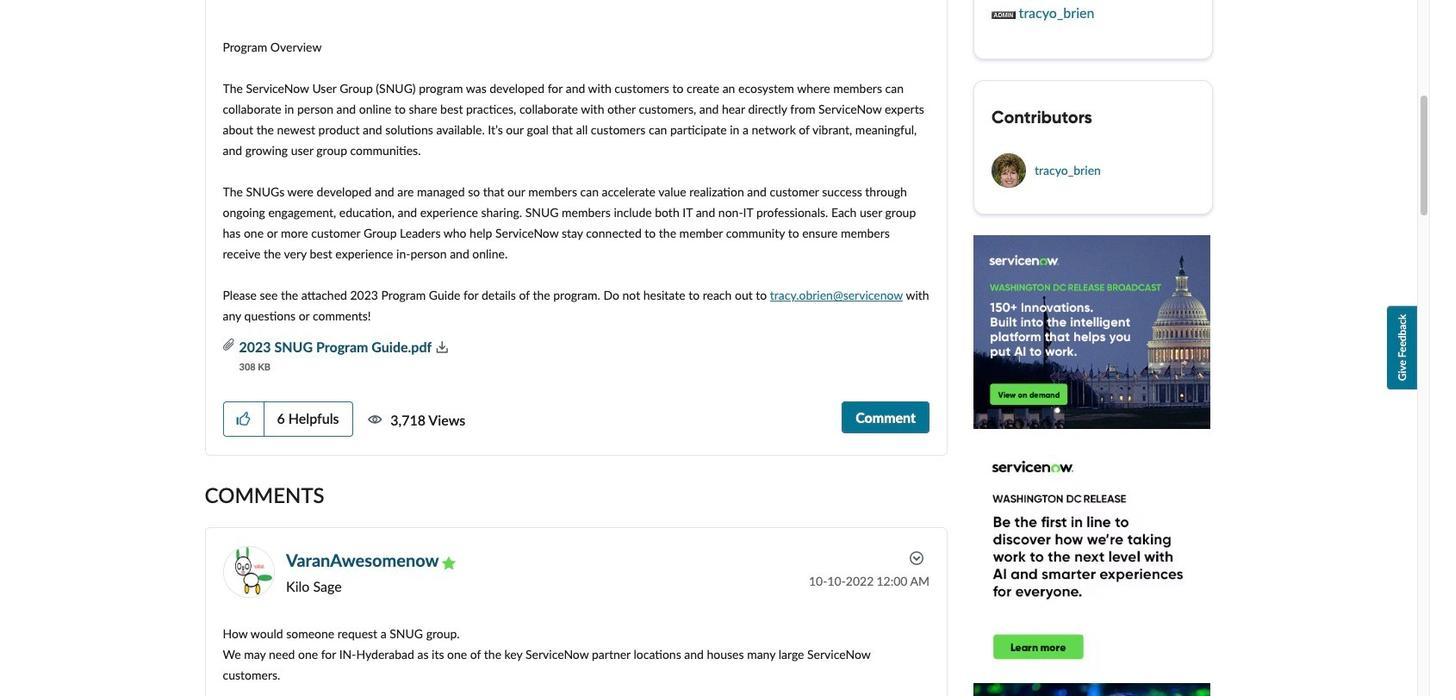Task type: locate. For each thing, give the bounding box(es) containing it.
heading
[[992, 107, 1195, 127]]

tracyo_brien image
[[992, 153, 1026, 188]]

attachment image
[[223, 339, 239, 352]]



Task type: describe. For each thing, give the bounding box(es) containing it.
kilo sage image
[[442, 557, 456, 571]]

varanawesomenow image
[[223, 546, 274, 598]]

administrator image
[[992, 11, 1016, 19]]



Task type: vqa. For each thing, say whether or not it's contained in the screenshot.
the topmost Expert
no



